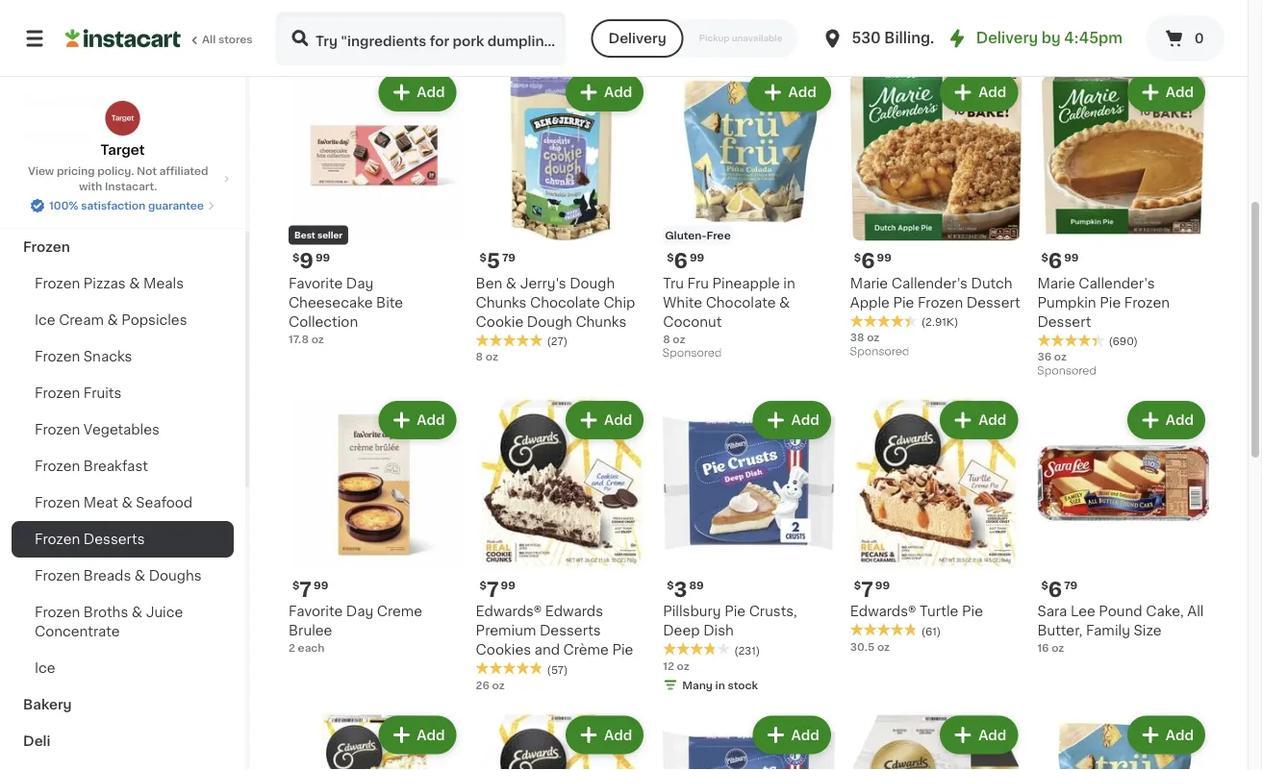 Task type: vqa. For each thing, say whether or not it's contained in the screenshot.


Task type: locate. For each thing, give the bounding box(es) containing it.
0 horizontal spatial seafood
[[77, 167, 135, 181]]

0 vertical spatial favorite
[[289, 277, 343, 291]]

and
[[535, 644, 560, 657]]

$ up premium
[[480, 581, 487, 592]]

99
[[316, 253, 330, 263], [690, 253, 705, 263], [877, 253, 892, 263], [1064, 253, 1079, 263], [314, 581, 328, 592], [501, 581, 516, 592], [875, 581, 890, 592]]

chocolate down "pineapple"
[[706, 297, 776, 310]]

2 inside favorite day creme brulee 2 each
[[289, 643, 295, 654]]

1 horizontal spatial in
[[783, 277, 795, 291]]

$ for pillsbury pie crusts, deep dish
[[667, 581, 674, 592]]

chocolate down jerry's on the top of page
[[530, 297, 600, 310]]

meat & seafood link
[[12, 156, 234, 192]]

1 horizontal spatial desserts
[[540, 625, 601, 638]]

bakery
[[23, 699, 72, 712]]

$ up 30.5
[[854, 581, 861, 592]]

target link
[[100, 100, 145, 160]]

0 vertical spatial dessert
[[967, 297, 1021, 310]]

&
[[64, 94, 75, 108], [62, 167, 73, 181], [77, 204, 88, 217], [129, 277, 140, 291], [506, 277, 517, 291], [779, 297, 790, 310], [107, 314, 118, 327], [122, 496, 132, 510], [135, 570, 145, 583], [132, 606, 142, 620]]

sponsored badge image
[[850, 348, 909, 359], [663, 349, 721, 360], [1038, 367, 1096, 378]]

& right ben
[[506, 277, 517, 291]]

$ 7 99 for edwards® edwards premium desserts cookies and crème pie
[[480, 580, 516, 600]]

1 horizontal spatial 36
[[850, 41, 864, 52]]

1 horizontal spatial 8
[[663, 335, 670, 345]]

oz inside tru fru pineapple in white chocolate & coconut 8 oz
[[673, 335, 686, 345]]

frozen down the frozen desserts at the bottom left of page
[[35, 570, 80, 583]]

callender's up pumpkin
[[1079, 277, 1155, 291]]

0 vertical spatial 38
[[476, 22, 490, 33]]

3 $ 6 99 from the left
[[1041, 252, 1079, 272]]

8
[[663, 335, 670, 345], [476, 352, 483, 363]]

0 horizontal spatial callender's
[[892, 277, 968, 291]]

meat inside meat & seafood link
[[23, 167, 59, 181]]

36 right "stores"
[[289, 41, 303, 52]]

chunks up cookie
[[476, 297, 527, 310]]

1 horizontal spatial (690)
[[1109, 337, 1138, 348]]

pie right pumpkin
[[1100, 297, 1121, 310]]

1 horizontal spatial $ 6 99
[[854, 252, 892, 272]]

dough up chip
[[570, 277, 615, 291]]

1 vertical spatial desserts
[[540, 625, 601, 638]]

0 horizontal spatial 8
[[476, 352, 483, 363]]

day left creme in the left bottom of the page
[[346, 605, 374, 619]]

frozen right apple
[[918, 297, 963, 310]]

$ 7 99 up premium
[[480, 580, 516, 600]]

79 for 5
[[502, 253, 516, 263]]

edwards® up premium
[[476, 605, 542, 619]]

1 vertical spatial in
[[715, 681, 725, 691]]

1 day from the top
[[346, 277, 374, 291]]

sponsored badge image down coconut
[[663, 349, 721, 360]]

2 horizontal spatial 36 oz
[[1038, 352, 1067, 363]]

2 ice from the top
[[35, 662, 55, 675]]

chocolate for pineapple
[[706, 297, 776, 310]]

79 up lee
[[1064, 581, 1078, 592]]

oz inside favorite day cheesecake bite collection 17.8 oz
[[311, 335, 324, 345]]

7 up brulee
[[300, 580, 312, 600]]

& inside "link"
[[122, 496, 132, 510]]

0 horizontal spatial $ 7 99
[[292, 580, 328, 600]]

day for 7
[[346, 605, 374, 619]]

dessert
[[967, 297, 1021, 310], [1038, 316, 1091, 329]]

callender's left dutch
[[892, 277, 968, 291]]

by
[[1042, 31, 1061, 45]]

2 marie from the left
[[1038, 277, 1075, 291]]

edwards® for edwards® turtle pie
[[850, 605, 916, 619]]

sponsored badge image for marie callender's dutch apple pie frozen dessert
[[850, 348, 909, 359]]

cookies
[[476, 644, 531, 657]]

3 7 from the left
[[861, 580, 873, 600]]

frozen for frozen breakfast
[[35, 460, 80, 473]]

$ 7 99
[[292, 580, 328, 600], [480, 580, 516, 600], [854, 580, 890, 600]]

2 day from the top
[[346, 605, 374, 619]]

36 left billingsley
[[850, 41, 864, 52]]

1 horizontal spatial (2.91k)
[[922, 318, 959, 328]]

36 down pumpkin
[[1038, 352, 1052, 363]]

marie up pumpkin
[[1038, 277, 1075, 291]]

seafood up with
[[77, 167, 135, 181]]

$ 3 89
[[667, 580, 704, 600]]

$ for ben & jerry's dough chunks chocolate chip cookie dough chunks
[[480, 253, 487, 263]]

favorite up brulee
[[289, 605, 343, 619]]

delivery for delivery by 4:45pm
[[976, 31, 1038, 45]]

frozen down frozen meat & seafood
[[35, 533, 80, 547]]

0 horizontal spatial 38 oz
[[476, 22, 505, 33]]

seafood down 'frozen breakfast' link at the left
[[136, 496, 193, 510]]

6 up apple
[[861, 252, 875, 272]]

ice cream & popsicles
[[35, 314, 187, 327]]

ice up bakery
[[35, 662, 55, 675]]

ice for ice
[[35, 662, 55, 675]]

many
[[682, 681, 713, 691]]

★★★★★
[[476, 4, 543, 18], [476, 4, 543, 18], [289, 23, 356, 37], [289, 23, 356, 37], [663, 23, 730, 37], [663, 23, 730, 37], [850, 23, 918, 37], [850, 23, 918, 37], [850, 315, 918, 328], [850, 315, 918, 328], [476, 334, 543, 348], [476, 334, 543, 348], [1038, 334, 1105, 348], [1038, 334, 1105, 348], [850, 624, 918, 637], [850, 624, 918, 637], [663, 643, 730, 657], [663, 643, 730, 657], [476, 662, 543, 676], [476, 662, 543, 676]]

frozen up the frozen desserts at the bottom left of page
[[35, 496, 80, 510]]

1 horizontal spatial callender's
[[1079, 277, 1155, 291]]

marie inside marie callender's pumpkin pie frozen dessert
[[1038, 277, 1075, 291]]

frozen up frozen fruits
[[35, 350, 80, 364]]

$ 7 99 up brulee
[[292, 580, 328, 600]]

all inside 'link'
[[202, 34, 216, 45]]

chunks down chip
[[576, 316, 627, 329]]

frozen inside 'link'
[[35, 277, 80, 291]]

$ inside the $ 6 79
[[1041, 581, 1049, 592]]

product group containing 5
[[476, 70, 648, 365]]

99 up pumpkin
[[1064, 253, 1079, 263]]

$ 5 79
[[480, 252, 516, 272]]

0 vertical spatial 8
[[663, 335, 670, 345]]

7 for edwards® edwards premium desserts cookies and crème pie
[[487, 580, 499, 600]]

$ inside $ 3 89
[[667, 581, 674, 592]]

1 horizontal spatial $ 7 99
[[480, 580, 516, 600]]

frozen right pumpkin
[[1125, 297, 1170, 310]]

dairy
[[23, 94, 61, 108]]

2 left x
[[663, 41, 670, 52]]

& inside 'ben & jerry's dough chunks chocolate chip cookie dough chunks'
[[506, 277, 517, 291]]

favorite inside favorite day creme brulee 2 each
[[289, 605, 343, 619]]

Search field
[[277, 13, 564, 64]]

marie callender's dutch apple pie frozen dessert
[[850, 277, 1021, 310]]

2 left the each
[[289, 643, 295, 654]]

breakfast
[[84, 460, 148, 473]]

7 up premium
[[487, 580, 499, 600]]

not
[[137, 166, 157, 177]]

sponsored badge image down pumpkin
[[1038, 367, 1096, 378]]

frozen inside "link"
[[35, 496, 80, 510]]

frozen up the 'cream'
[[35, 277, 80, 291]]

pie inside pillsbury pie crusts, deep dish
[[725, 605, 746, 619]]

8 down cookie
[[476, 352, 483, 363]]

frozen
[[23, 241, 70, 254], [35, 277, 80, 291], [918, 297, 963, 310], [1125, 297, 1170, 310], [35, 350, 80, 364], [35, 387, 80, 400], [35, 423, 80, 437], [35, 460, 80, 473], [35, 496, 80, 510], [35, 533, 80, 547], [35, 570, 80, 583], [35, 606, 80, 620]]

$ up brulee
[[292, 581, 300, 592]]

99 up premium
[[501, 581, 516, 592]]

oz
[[493, 22, 505, 33], [1075, 24, 1088, 34], [305, 41, 318, 52], [707, 41, 719, 52], [867, 41, 880, 52], [867, 333, 880, 344], [311, 335, 324, 345], [673, 335, 686, 345], [486, 352, 498, 363], [1054, 352, 1067, 363], [877, 642, 890, 653], [1052, 643, 1065, 654], [677, 661, 690, 672], [492, 681, 505, 691]]

meat up 100%
[[23, 167, 59, 181]]

frozen for frozen snacks
[[35, 350, 80, 364]]

0 horizontal spatial desserts
[[84, 533, 145, 547]]

0
[[1195, 32, 1204, 45]]

$ up apple
[[854, 253, 861, 263]]

each
[[298, 643, 325, 654]]

delivery left by
[[976, 31, 1038, 45]]

target logo image
[[104, 100, 141, 137]]

1 horizontal spatial 2
[[663, 41, 670, 52]]

marie for marie callender's dutch apple pie frozen dessert
[[850, 277, 888, 291]]

& right the 'cream'
[[107, 314, 118, 327]]

0 horizontal spatial snacks
[[23, 204, 73, 217]]

desserts
[[84, 533, 145, 547], [540, 625, 601, 638]]

1 vertical spatial ice
[[35, 662, 55, 675]]

frozen down frozen snacks
[[35, 387, 80, 400]]

(231)
[[734, 646, 760, 656]]

$ 6 99 up pumpkin
[[1041, 252, 1079, 272]]

in left stock
[[715, 681, 725, 691]]

1 edwards® from the left
[[476, 605, 542, 619]]

day
[[346, 277, 374, 291], [346, 605, 374, 619]]

79 inside the $ 6 79
[[1064, 581, 1078, 592]]

pie up dish
[[725, 605, 746, 619]]

& right breads
[[135, 570, 145, 583]]

79 right 5
[[502, 253, 516, 263]]

add
[[417, 86, 445, 100], [604, 86, 632, 100], [791, 86, 819, 100], [979, 86, 1007, 100], [1166, 86, 1194, 100], [417, 414, 445, 428], [604, 414, 632, 428], [791, 414, 820, 428], [979, 414, 1007, 428], [1166, 414, 1194, 428], [417, 729, 445, 743], [604, 729, 632, 743], [791, 729, 820, 743], [979, 729, 1007, 743], [1166, 729, 1194, 743]]

callender's
[[892, 277, 968, 291], [1079, 277, 1155, 291]]

cake,
[[1146, 605, 1184, 619]]

0 vertical spatial ice
[[35, 314, 55, 327]]

5
[[487, 252, 500, 272]]

$ 6 99 up tru
[[667, 252, 705, 272]]

$ inside $ 9 99
[[292, 253, 300, 263]]

marie up apple
[[850, 277, 888, 291]]

99 up brulee
[[314, 581, 328, 592]]

1 vertical spatial all
[[1188, 605, 1204, 619]]

8 down coconut
[[663, 335, 670, 345]]

0 button
[[1146, 15, 1225, 62]]

1 horizontal spatial chocolate
[[706, 297, 776, 310]]

day inside favorite day creme brulee 2 each
[[346, 605, 374, 619]]

38 oz
[[476, 22, 505, 33], [850, 333, 880, 344]]

1 ice from the top
[[35, 314, 55, 327]]

chocolate for jerry's
[[530, 297, 600, 310]]

6 up pumpkin
[[1049, 252, 1062, 272]]

0 vertical spatial in
[[783, 277, 795, 291]]

frozen meat & seafood
[[35, 496, 193, 510]]

1 vertical spatial dessert
[[1038, 316, 1091, 329]]

marie inside marie callender's dutch apple pie frozen dessert
[[850, 277, 888, 291]]

favorite inside favorite day cheesecake bite collection 17.8 oz
[[289, 277, 343, 291]]

chocolate inside 'ben & jerry's dough chunks chocolate chip cookie dough chunks'
[[530, 297, 600, 310]]

2 edwards® from the left
[[850, 605, 916, 619]]

edwards® turtle pie
[[850, 605, 983, 619]]

6 up tru
[[674, 252, 688, 272]]

(114)
[[734, 26, 758, 37]]

$ inside $ 5 79
[[480, 253, 487, 263]]

3 $ 7 99 from the left
[[854, 580, 890, 600]]

& down "pineapple"
[[779, 297, 790, 310]]

bite
[[376, 297, 403, 310]]

2 $ 7 99 from the left
[[480, 580, 516, 600]]

road
[[965, 31, 1004, 45]]

0 horizontal spatial chunks
[[476, 297, 527, 310]]

1 horizontal spatial 36 oz
[[850, 41, 880, 52]]

creme
[[377, 605, 422, 619]]

1 $ 6 99 from the left
[[667, 252, 705, 272]]

dessert down pumpkin
[[1038, 316, 1091, 329]]

1 horizontal spatial chunks
[[576, 316, 627, 329]]

2 horizontal spatial 7
[[861, 580, 873, 600]]

1 vertical spatial day
[[346, 605, 374, 619]]

1 vertical spatial 8
[[476, 352, 483, 363]]

$ for edwards® turtle pie
[[854, 581, 861, 592]]

1 horizontal spatial 7
[[487, 580, 499, 600]]

1 vertical spatial seafood
[[136, 496, 193, 510]]

36 oz left billingsley
[[850, 41, 880, 52]]

dough
[[570, 277, 615, 291], [527, 316, 572, 329]]

1 vertical spatial 38 oz
[[850, 333, 880, 344]]

delivery button
[[591, 19, 684, 58]]

crème
[[563, 644, 609, 657]]

1 callender's from the left
[[892, 277, 968, 291]]

sponsored badge image for tru fru pineapple in white chocolate & coconut
[[663, 349, 721, 360]]

$ 7 99 up 'edwards® turtle pie'
[[854, 580, 890, 600]]

instacart logo image
[[65, 27, 181, 50]]

$ 6 99 for marie callender's pumpkin pie frozen dessert
[[1041, 252, 1079, 272]]

delivery left x
[[609, 32, 666, 45]]

1 horizontal spatial all
[[1188, 605, 1204, 619]]

1 horizontal spatial marie
[[1038, 277, 1075, 291]]

frozen down frozen fruits
[[35, 423, 80, 437]]

& left the 'juice' at bottom
[[132, 606, 142, 620]]

6.84 fl oz
[[1038, 24, 1088, 34]]

1 vertical spatial meat
[[84, 496, 118, 510]]

& left meals
[[129, 277, 140, 291]]

2 7 from the left
[[487, 580, 499, 600]]

snacks down view
[[23, 204, 73, 217]]

0 horizontal spatial delivery
[[609, 32, 666, 45]]

530
[[852, 31, 881, 45]]

0 horizontal spatial (2.91k)
[[547, 7, 584, 17]]

pie inside marie callender's dutch apple pie frozen dessert
[[893, 297, 914, 310]]

1 $ 7 99 from the left
[[292, 580, 328, 600]]

edwards® for edwards® edwards premium desserts cookies and crème pie
[[476, 605, 542, 619]]

2 chocolate from the left
[[706, 297, 776, 310]]

delivery
[[976, 31, 1038, 45], [609, 32, 666, 45]]

1 horizontal spatial dessert
[[1038, 316, 1091, 329]]

1 7 from the left
[[300, 580, 312, 600]]

99 up 'edwards® turtle pie'
[[875, 581, 890, 592]]

meat down frozen breakfast
[[84, 496, 118, 510]]

0 vertical spatial 2
[[663, 41, 670, 52]]

2 callender's from the left
[[1079, 277, 1155, 291]]

1 horizontal spatial 79
[[1064, 581, 1078, 592]]

frozen for frozen meat & seafood
[[35, 496, 80, 510]]

pie right the crème
[[612, 644, 633, 657]]

0 vertical spatial day
[[346, 277, 374, 291]]

0 vertical spatial all
[[202, 34, 216, 45]]

1 chocolate from the left
[[530, 297, 600, 310]]

2 x 2.67 oz
[[663, 41, 719, 52]]

callender's inside marie callender's dutch apple pie frozen dessert
[[892, 277, 968, 291]]

1 horizontal spatial seafood
[[136, 496, 193, 510]]

530 billingsley road
[[852, 31, 1004, 45]]

frozen for frozen fruits
[[35, 387, 80, 400]]

1 marie from the left
[[850, 277, 888, 291]]

all stores link
[[65, 12, 254, 65]]

0 horizontal spatial marie
[[850, 277, 888, 291]]

frozen down the frozen vegetables
[[35, 460, 80, 473]]

2 horizontal spatial sponsored badge image
[[1038, 367, 1096, 378]]

fruits
[[84, 387, 122, 400]]

snacks down ice cream & popsicles
[[84, 350, 132, 364]]

4:45pm
[[1064, 31, 1123, 45]]

99 up apple
[[877, 253, 892, 263]]

1 vertical spatial (2.91k)
[[922, 318, 959, 328]]

0 horizontal spatial 7
[[300, 580, 312, 600]]

dough up (27)
[[527, 316, 572, 329]]

2 horizontal spatial $ 6 99
[[1041, 252, 1079, 272]]

& inside frozen broths & juice concentrate
[[132, 606, 142, 620]]

$ 6 99 up apple
[[854, 252, 892, 272]]

1 horizontal spatial edwards®
[[850, 605, 916, 619]]

6 for sara lee pound cake, all butter, family size
[[1049, 580, 1062, 600]]

& left eggs on the left
[[64, 94, 75, 108]]

2 horizontal spatial $ 7 99
[[854, 580, 890, 600]]

0 horizontal spatial sponsored badge image
[[663, 349, 721, 360]]

all right "cake,"
[[1188, 605, 1204, 619]]

instacart.
[[105, 181, 157, 192]]

0 horizontal spatial $ 6 99
[[667, 252, 705, 272]]

$ down best
[[292, 253, 300, 263]]

2 $ 6 99 from the left
[[854, 252, 892, 272]]

snacks & candy
[[23, 204, 137, 217]]

$ for edwards® edwards premium desserts cookies and crème pie
[[480, 581, 487, 592]]

day inside favorite day cheesecake bite collection 17.8 oz
[[346, 277, 374, 291]]

apple
[[850, 297, 890, 310]]

0 vertical spatial meat
[[23, 167, 59, 181]]

2 horizontal spatial 36
[[1038, 352, 1052, 363]]

many in stock
[[682, 681, 758, 691]]

ice
[[35, 314, 55, 327], [35, 662, 55, 675]]

1 vertical spatial 38
[[850, 333, 865, 344]]

$ up sara
[[1041, 581, 1049, 592]]

callender's for frozen
[[1079, 277, 1155, 291]]

dessert down dutch
[[967, 297, 1021, 310]]

0 vertical spatial 79
[[502, 253, 516, 263]]

0 vertical spatial snacks
[[23, 204, 73, 217]]

$ for tru fru pineapple in white chocolate & coconut
[[667, 253, 674, 263]]

1 horizontal spatial sponsored badge image
[[850, 348, 909, 359]]

all left "stores"
[[202, 34, 216, 45]]

1 vertical spatial 79
[[1064, 581, 1078, 592]]

0 horizontal spatial 38
[[476, 22, 490, 33]]

$ up pumpkin
[[1041, 253, 1049, 263]]

6 up sara
[[1049, 580, 1062, 600]]

6
[[674, 252, 688, 272], [861, 252, 875, 272], [1049, 252, 1062, 272], [1049, 580, 1062, 600]]

frozen for frozen breads & doughs
[[35, 570, 80, 583]]

frozen broths & juice concentrate link
[[12, 595, 234, 650]]

$ up ben
[[480, 253, 487, 263]]

99 down 'gluten-free'
[[690, 253, 705, 263]]

best
[[294, 232, 315, 240]]

8 inside the product group
[[476, 352, 483, 363]]

doughs
[[149, 570, 202, 583]]

1 vertical spatial snacks
[[84, 350, 132, 364]]

pie
[[893, 297, 914, 310], [1100, 297, 1121, 310], [725, 605, 746, 619], [962, 605, 983, 619], [612, 644, 633, 657]]

in right "pineapple"
[[783, 277, 795, 291]]

pie right apple
[[893, 297, 914, 310]]

& down 'frozen breakfast' link at the left
[[122, 496, 132, 510]]

chocolate inside tru fru pineapple in white chocolate & coconut 8 oz
[[706, 297, 776, 310]]

edwards® inside edwards® edwards premium desserts cookies and crème pie
[[476, 605, 542, 619]]

sponsored badge image down apple
[[850, 348, 909, 359]]

2
[[663, 41, 670, 52], [289, 643, 295, 654]]

0 horizontal spatial in
[[715, 681, 725, 691]]

0 horizontal spatial chocolate
[[530, 297, 600, 310]]

popsicles
[[121, 314, 187, 327]]

product group
[[289, 70, 460, 348], [476, 70, 648, 365], [663, 70, 835, 365], [850, 70, 1022, 363], [1038, 70, 1209, 383], [289, 398, 460, 656], [476, 398, 648, 694], [663, 398, 835, 697], [850, 398, 1022, 655], [1038, 398, 1209, 656], [289, 713, 460, 771], [476, 713, 648, 771], [663, 713, 835, 771], [850, 713, 1022, 771], [1038, 713, 1209, 771]]

all stores
[[202, 34, 253, 45]]

edwards® up the 30.5 oz
[[850, 605, 916, 619]]

0 horizontal spatial 2
[[289, 643, 295, 654]]

0 vertical spatial (690)
[[360, 26, 389, 37]]

frozen inside frozen broths & juice concentrate
[[35, 606, 80, 620]]

ice for ice cream & popsicles
[[35, 314, 55, 327]]

1 horizontal spatial meat
[[84, 496, 118, 510]]

policy.
[[97, 166, 134, 177]]

marie callender's pumpkin pie frozen dessert
[[1038, 277, 1170, 329]]

17.8
[[289, 335, 309, 345]]

delivery inside button
[[609, 32, 666, 45]]

frozen for frozen broths & juice concentrate
[[35, 606, 80, 620]]

$ left 89
[[667, 581, 674, 592]]

pizzas
[[84, 277, 126, 291]]

ice left the 'cream'
[[35, 314, 55, 327]]

desserts down edwards
[[540, 625, 601, 638]]

79
[[502, 253, 516, 263], [1064, 581, 1078, 592]]

1 horizontal spatial 38 oz
[[850, 333, 880, 344]]

0 horizontal spatial all
[[202, 34, 216, 45]]

day up cheesecake
[[346, 277, 374, 291]]

79 inside $ 5 79
[[502, 253, 516, 263]]

best seller
[[294, 232, 343, 240]]

None search field
[[275, 12, 566, 65]]

2 favorite from the top
[[289, 605, 343, 619]]

edwards®
[[476, 605, 542, 619], [850, 605, 916, 619]]

frozen broths & juice concentrate
[[35, 606, 183, 639]]

frozen for frozen desserts
[[35, 533, 80, 547]]

0 horizontal spatial meat
[[23, 167, 59, 181]]

1 vertical spatial 2
[[289, 643, 295, 654]]

view
[[28, 166, 54, 177]]

99 inside $ 9 99
[[316, 253, 330, 263]]

1 horizontal spatial delivery
[[976, 31, 1038, 45]]

1 favorite from the top
[[289, 277, 343, 291]]

pie inside edwards® edwards premium desserts cookies and crème pie
[[612, 644, 633, 657]]

1 vertical spatial favorite
[[289, 605, 343, 619]]

sara lee pound cake, all butter, family size 16 oz
[[1038, 605, 1204, 654]]

0 horizontal spatial 79
[[502, 253, 516, 263]]

frozen up concentrate
[[35, 606, 80, 620]]

$ 6 99
[[667, 252, 705, 272], [854, 252, 892, 272], [1041, 252, 1079, 272]]

callender's inside marie callender's pumpkin pie frozen dessert
[[1079, 277, 1155, 291]]

beverages link
[[12, 119, 234, 156]]

0 horizontal spatial dessert
[[967, 297, 1021, 310]]

0 vertical spatial seafood
[[77, 167, 135, 181]]

sara
[[1038, 605, 1067, 619]]

favorite down $ 9 99
[[289, 277, 343, 291]]

product group containing 3
[[663, 398, 835, 697]]

0 horizontal spatial edwards®
[[476, 605, 542, 619]]

6 for tru fru pineapple in white chocolate & coconut
[[674, 252, 688, 272]]

8 inside tru fru pineapple in white chocolate & coconut 8 oz
[[663, 335, 670, 345]]

99 for favorite day creme brulee
[[314, 581, 328, 592]]



Task type: describe. For each thing, give the bounding box(es) containing it.
1 vertical spatial (690)
[[1109, 337, 1138, 348]]

product group containing 9
[[289, 70, 460, 348]]

3
[[674, 580, 687, 600]]

0 horizontal spatial (690)
[[360, 26, 389, 37]]

89
[[689, 581, 704, 592]]

seafood inside "link"
[[136, 496, 193, 510]]

guarantee
[[148, 201, 204, 211]]

breads
[[84, 570, 131, 583]]

meat inside frozen meat & seafood "link"
[[84, 496, 118, 510]]

frozen for frozen vegetables
[[35, 423, 80, 437]]

ice cream & popsicles link
[[12, 302, 234, 339]]

frozen meat & seafood link
[[12, 485, 234, 521]]

collection
[[289, 316, 358, 329]]

530 billingsley road button
[[821, 12, 1004, 65]]

stores
[[218, 34, 253, 45]]

(61)
[[922, 627, 941, 637]]

pillsbury
[[663, 605, 721, 619]]

dutch
[[971, 277, 1013, 291]]

callender's for pie
[[892, 277, 968, 291]]

day for 9
[[346, 277, 374, 291]]

0 vertical spatial (2.91k)
[[547, 7, 584, 17]]

100% satisfaction guarantee button
[[30, 194, 215, 214]]

dairy & eggs link
[[12, 83, 234, 119]]

$ 7 99 for favorite day creme brulee
[[292, 580, 328, 600]]

service type group
[[591, 19, 798, 58]]

ben & jerry's dough chunks chocolate chip cookie dough chunks
[[476, 277, 635, 329]]

gluten-
[[665, 231, 707, 241]]

6 for marie callender's dutch apple pie frozen dessert
[[861, 252, 875, 272]]

meals
[[143, 277, 184, 291]]

0 vertical spatial dough
[[570, 277, 615, 291]]

frozen pizzas & meals link
[[12, 266, 234, 302]]

$ for marie callender's pumpkin pie frozen dessert
[[1041, 253, 1049, 263]]

7 for edwards® turtle pie
[[861, 580, 873, 600]]

frozen snacks link
[[12, 339, 234, 375]]

frozen inside marie callender's pumpkin pie frozen dessert
[[1125, 297, 1170, 310]]

candy
[[91, 204, 137, 217]]

turtle
[[920, 605, 959, 619]]

99 for marie callender's dutch apple pie frozen dessert
[[877, 253, 892, 263]]

dessert inside marie callender's pumpkin pie frozen dessert
[[1038, 316, 1091, 329]]

$ for favorite day cheesecake bite collection
[[292, 253, 300, 263]]

8 oz
[[476, 352, 498, 363]]

& down with
[[77, 204, 88, 217]]

99 for edwards® turtle pie
[[875, 581, 890, 592]]

99 for favorite day cheesecake bite collection
[[316, 253, 330, 263]]

$ 6 99 for marie callender's dutch apple pie frozen dessert
[[854, 252, 892, 272]]

6.84 fl oz button
[[1038, 0, 1209, 37]]

frozen for frozen pizzas & meals
[[35, 277, 80, 291]]

favorite for 7
[[289, 605, 343, 619]]

meat & seafood
[[23, 167, 135, 181]]

pricing
[[57, 166, 95, 177]]

bakery link
[[12, 687, 234, 724]]

$ for favorite day creme brulee
[[292, 581, 300, 592]]

marie for marie callender's pumpkin pie frozen dessert
[[1038, 277, 1075, 291]]

79 for 6
[[1064, 581, 1078, 592]]

& right view
[[62, 167, 73, 181]]

$ for sara lee pound cake, all butter, family size
[[1041, 581, 1049, 592]]

frozen link
[[12, 229, 234, 266]]

beverages
[[23, 131, 97, 144]]

concentrate
[[35, 625, 120, 639]]

pound
[[1099, 605, 1143, 619]]

premium
[[476, 625, 536, 638]]

x
[[672, 41, 679, 52]]

jerry's
[[520, 277, 566, 291]]

favorite day creme brulee 2 each
[[289, 605, 422, 654]]

0 vertical spatial chunks
[[476, 297, 527, 310]]

0 horizontal spatial 36 oz
[[289, 41, 318, 52]]

desserts inside edwards® edwards premium desserts cookies and crème pie
[[540, 625, 601, 638]]

100%
[[49, 201, 78, 211]]

all inside sara lee pound cake, all butter, family size 16 oz
[[1188, 605, 1204, 619]]

frozen pizzas & meals
[[35, 277, 184, 291]]

pie inside marie callender's pumpkin pie frozen dessert
[[1100, 297, 1121, 310]]

30.5
[[850, 642, 875, 653]]

affiliated
[[159, 166, 208, 177]]

in inside the product group
[[715, 681, 725, 691]]

oz inside button
[[1075, 24, 1088, 34]]

delivery for delivery
[[609, 32, 666, 45]]

$ 6 79
[[1041, 580, 1078, 600]]

juice
[[146, 606, 183, 620]]

view pricing policy. not affiliated with instacart. link
[[15, 164, 230, 194]]

$ 7 99 for edwards® turtle pie
[[854, 580, 890, 600]]

0 vertical spatial 38 oz
[[476, 22, 505, 33]]

frozen breakfast link
[[12, 448, 234, 485]]

& inside 'link'
[[129, 277, 140, 291]]

pumpkin
[[1038, 297, 1097, 310]]

99 for tru fru pineapple in white chocolate & coconut
[[690, 253, 705, 263]]

with
[[79, 181, 102, 192]]

tru fru pineapple in white chocolate & coconut 8 oz
[[663, 277, 795, 345]]

99 for marie callender's pumpkin pie frozen dessert
[[1064, 253, 1079, 263]]

frozen fruits
[[35, 387, 122, 400]]

sponsored badge image for marie callender's pumpkin pie frozen dessert
[[1038, 367, 1096, 378]]

12
[[663, 661, 674, 672]]

lee
[[1071, 605, 1096, 619]]

billingsley
[[885, 31, 961, 45]]

frozen inside marie callender's dutch apple pie frozen dessert
[[918, 297, 963, 310]]

free
[[707, 231, 731, 241]]

edwards
[[545, 605, 603, 619]]

dessert inside marie callender's dutch apple pie frozen dessert
[[967, 297, 1021, 310]]

oz inside sara lee pound cake, all butter, family size 16 oz
[[1052, 643, 1065, 654]]

30.5 oz
[[850, 642, 890, 653]]

1 vertical spatial chunks
[[576, 316, 627, 329]]

cookie
[[476, 316, 524, 329]]

$ for marie callender's dutch apple pie frozen dessert
[[854, 253, 861, 263]]

1 horizontal spatial 38
[[850, 333, 865, 344]]

6 for marie callender's pumpkin pie frozen dessert
[[1049, 252, 1062, 272]]

7 for favorite day creme brulee
[[300, 580, 312, 600]]

deli link
[[12, 724, 234, 760]]

snacks & candy link
[[12, 192, 234, 229]]

delivery by 4:45pm
[[976, 31, 1123, 45]]

target
[[100, 143, 145, 157]]

frozen vegetables
[[35, 423, 160, 437]]

0 horizontal spatial 36
[[289, 41, 303, 52]]

1 vertical spatial dough
[[527, 316, 572, 329]]

& inside tru fru pineapple in white chocolate & coconut 8 oz
[[779, 297, 790, 310]]

favorite for 9
[[289, 277, 343, 291]]

produce link
[[12, 46, 234, 83]]

9
[[300, 252, 314, 272]]

edwards® edwards premium desserts cookies and crème pie
[[476, 605, 633, 657]]

satisfaction
[[81, 201, 146, 211]]

26 oz
[[476, 681, 505, 691]]

size
[[1134, 625, 1162, 638]]

fl
[[1065, 24, 1072, 34]]

stock
[[728, 681, 758, 691]]

deli
[[23, 735, 50, 749]]

frozen down 100%
[[23, 241, 70, 254]]

deep
[[663, 625, 700, 638]]

1 horizontal spatial snacks
[[84, 350, 132, 364]]

0 vertical spatial desserts
[[84, 533, 145, 547]]

(57)
[[547, 665, 568, 676]]

in inside tru fru pineapple in white chocolate & coconut 8 oz
[[783, 277, 795, 291]]

broths
[[84, 606, 128, 620]]

pineapple
[[713, 277, 780, 291]]

frozen desserts link
[[12, 521, 234, 558]]

view pricing policy. not affiliated with instacart.
[[28, 166, 208, 192]]

pie right turtle
[[962, 605, 983, 619]]

100% satisfaction guarantee
[[49, 201, 204, 211]]

$ 6 99 for tru fru pineapple in white chocolate & coconut
[[667, 252, 705, 272]]

ben
[[476, 277, 503, 291]]

99 for edwards® edwards premium desserts cookies and crème pie
[[501, 581, 516, 592]]



